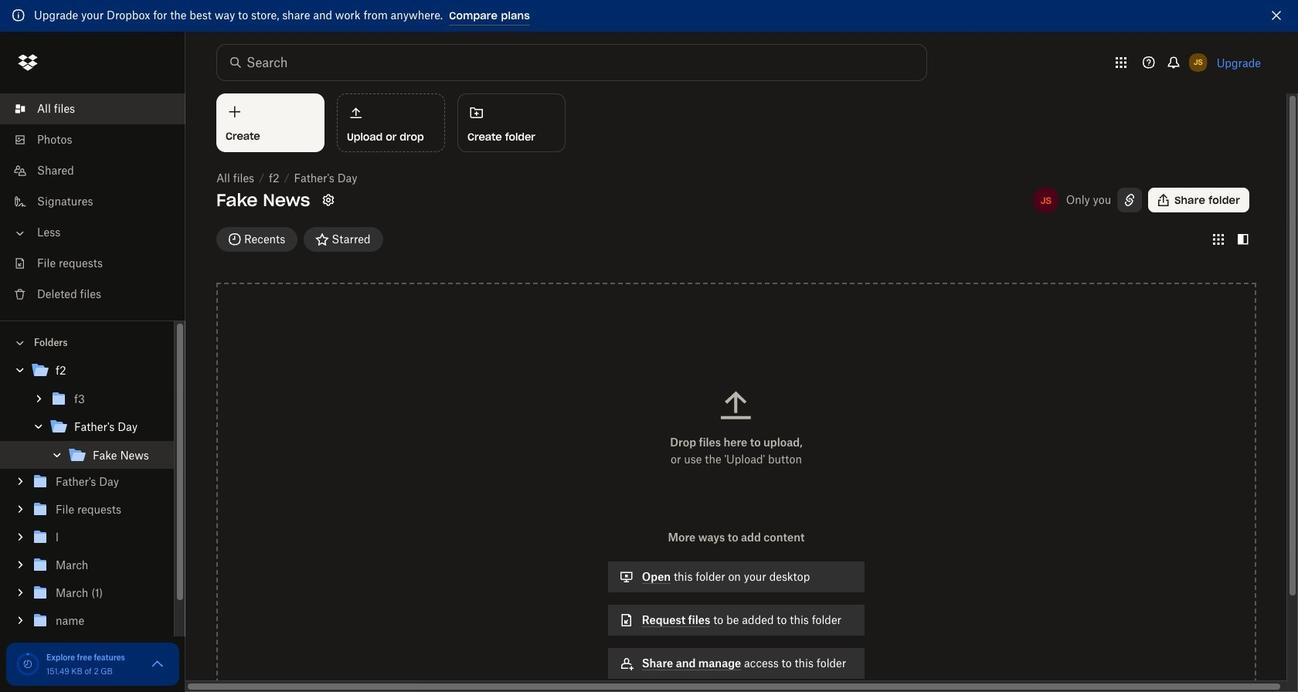 Task type: describe. For each thing, give the bounding box(es) containing it.
folder settings image
[[320, 191, 338, 209]]

less image
[[12, 226, 28, 241]]



Task type: vqa. For each thing, say whether or not it's contained in the screenshot.
requests
no



Task type: locate. For each thing, give the bounding box(es) containing it.
alert
[[0, 0, 1298, 32]]

Search in folder "Dropbox" text field
[[247, 53, 895, 72]]

list item
[[0, 94, 185, 124]]

quota usage progress bar
[[15, 652, 40, 677]]

2 group from the top
[[0, 385, 174, 469]]

dropbox image
[[12, 47, 43, 78]]

group
[[0, 354, 174, 675], [0, 385, 174, 469]]

quota usage image
[[15, 652, 40, 677]]

1 group from the top
[[0, 354, 174, 675]]

list
[[0, 84, 185, 321]]



